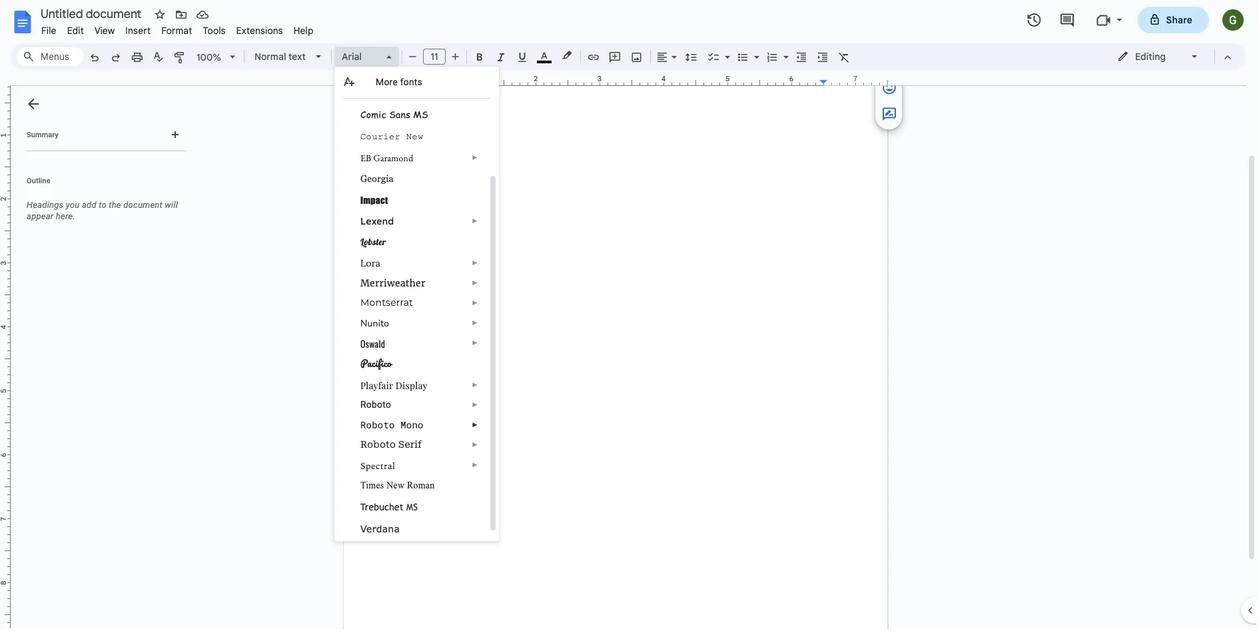 Task type: locate. For each thing, give the bounding box(es) containing it.
►
[[472, 153, 479, 161], [472, 217, 479, 225], [472, 259, 479, 266], [472, 279, 479, 286], [472, 299, 479, 306], [472, 319, 479, 326], [472, 339, 479, 346], [472, 381, 479, 388], [472, 401, 479, 408], [472, 421, 479, 428], [472, 441, 479, 448], [472, 461, 479, 468]]

share button
[[1138, 7, 1210, 33]]

text color image
[[537, 47, 552, 63]]

10 ► from the top
[[472, 421, 479, 428]]

menu bar banner
[[0, 0, 1258, 629]]

courier new
[[361, 131, 424, 142]]

roboto
[[361, 399, 391, 410], [361, 419, 395, 431], [361, 439, 396, 450]]

new for courier
[[406, 131, 424, 142]]

the
[[109, 200, 121, 210]]

insert image image
[[629, 47, 645, 66]]

extensions
[[236, 25, 283, 36]]

new for times
[[387, 480, 405, 490]]

menu bar
[[36, 17, 319, 39]]

more fonts
[[376, 76, 423, 87]]

normal
[[255, 51, 286, 62]]

1 vertical spatial roboto
[[361, 419, 395, 431]]

garamond
[[374, 151, 414, 163]]

menu bar containing file
[[36, 17, 319, 39]]

lora
[[361, 257, 381, 269]]

pacifico menu
[[335, 67, 499, 541]]

arial
[[342, 51, 362, 62]]

1 ► from the top
[[472, 153, 479, 161]]

1 horizontal spatial new
[[406, 131, 424, 142]]

comic sans ms
[[361, 107, 428, 120]]

editing
[[1136, 51, 1166, 62]]

suggest edits image
[[882, 106, 898, 122]]

mode and view toolbar
[[1108, 43, 1239, 70]]

12 ► from the top
[[472, 461, 479, 468]]

trebuchet
[[361, 501, 404, 512]]

0 vertical spatial new
[[406, 131, 424, 142]]

Star checkbox
[[151, 5, 169, 24]]

view menu item
[[89, 23, 120, 38]]

► for roboto serif
[[472, 441, 479, 448]]

file menu item
[[36, 23, 62, 38]]

lexend
[[361, 215, 394, 227]]

8 ► from the top
[[472, 381, 479, 388]]

you
[[66, 200, 80, 210]]

Font size text field
[[424, 49, 445, 65]]

left margin image
[[345, 75, 412, 85]]

4 ► from the top
[[472, 279, 479, 286]]

2 vertical spatial roboto
[[361, 439, 396, 450]]

view
[[95, 25, 115, 36]]

summary
[[27, 130, 59, 139]]

Zoom field
[[191, 47, 241, 67]]

roman
[[407, 480, 435, 490]]

trebuchet ms
[[361, 501, 418, 512]]

text
[[289, 51, 306, 62]]

roboto up spectral
[[361, 439, 396, 450]]

1 vertical spatial new
[[387, 480, 405, 490]]

edit menu item
[[62, 23, 89, 38]]

roboto down playfair at the left of page
[[361, 399, 391, 410]]

► for lexend
[[472, 217, 479, 225]]

ms down roman
[[407, 501, 418, 512]]

eb garamond
[[361, 151, 414, 163]]

document outline element
[[11, 86, 192, 629]]

new down sans
[[406, 131, 424, 142]]

5 ► from the top
[[472, 299, 479, 306]]

Rename text field
[[36, 5, 149, 21]]

more
[[376, 76, 398, 87]]

share
[[1167, 14, 1193, 26]]

new up trebuchet ms
[[387, 480, 405, 490]]

playfair display
[[361, 379, 428, 391]]

outline
[[27, 176, 50, 185]]

tools
[[203, 25, 226, 36]]

11 ► from the top
[[472, 441, 479, 448]]

edit
[[67, 25, 84, 36]]

add
[[82, 200, 96, 210]]

summary heading
[[27, 129, 59, 140]]

2 ► from the top
[[472, 217, 479, 225]]

roboto up roboto serif
[[361, 419, 395, 431]]

help menu item
[[288, 23, 319, 38]]

2 roboto from the top
[[361, 419, 395, 431]]

6 ► from the top
[[472, 319, 479, 326]]

ms
[[413, 107, 428, 120], [407, 501, 418, 512]]

► for merriweather
[[472, 279, 479, 286]]

headings
[[27, 200, 64, 210]]

0 vertical spatial ms
[[413, 107, 428, 120]]

insert menu item
[[120, 23, 156, 38]]

0 horizontal spatial new
[[387, 480, 405, 490]]

file
[[41, 25, 56, 36]]

playfair
[[361, 379, 393, 391]]

3 roboto from the top
[[361, 439, 396, 450]]

courier
[[361, 131, 401, 142]]

document
[[123, 200, 163, 210]]

checklist menu image
[[722, 48, 730, 53]]

7 ► from the top
[[472, 339, 479, 346]]

to
[[99, 200, 107, 210]]

add emoji reaction image
[[882, 80, 898, 96]]

styles list. normal text selected. option
[[255, 47, 308, 66]]

times
[[361, 480, 384, 490]]

► for playfair display
[[472, 381, 479, 388]]

0 vertical spatial roboto
[[361, 399, 391, 410]]

pacifico application
[[0, 0, 1258, 629]]

outline heading
[[11, 175, 192, 194]]

new
[[406, 131, 424, 142], [387, 480, 405, 490]]

serif
[[398, 439, 422, 450]]

3 ► from the top
[[472, 259, 479, 266]]

help
[[294, 25, 314, 36]]

pacifico
[[361, 355, 392, 371]]

ms right sans
[[413, 107, 428, 120]]

roboto for roboto mono
[[361, 419, 395, 431]]

9 ► from the top
[[472, 401, 479, 408]]

display
[[396, 379, 428, 391]]



Task type: describe. For each thing, give the bounding box(es) containing it.
normal text
[[255, 51, 306, 62]]

► for lora
[[472, 259, 479, 266]]

tools menu item
[[198, 23, 231, 38]]

nunito
[[361, 317, 389, 329]]

highlight color image
[[560, 47, 574, 63]]

headings you add to the document will appear here.
[[27, 200, 178, 221]]

menu bar inside menu bar banner
[[36, 17, 319, 39]]

► for eb garamond
[[472, 153, 479, 161]]

insert
[[125, 25, 151, 36]]

georgia
[[361, 173, 394, 183]]

► for roboto mono
[[472, 421, 479, 428]]

Menus field
[[17, 47, 83, 66]]

extensions menu item
[[231, 23, 288, 38]]

main toolbar
[[83, 0, 893, 378]]

fonts
[[400, 76, 423, 87]]

Font size field
[[423, 49, 451, 65]]

► for montserrat
[[472, 299, 479, 306]]

impact
[[361, 194, 388, 205]]

format
[[161, 25, 192, 36]]

1 vertical spatial ms
[[407, 501, 418, 512]]

► for nunito
[[472, 319, 479, 326]]

here.
[[56, 211, 75, 221]]

editing button
[[1108, 47, 1209, 67]]

line & paragraph spacing image
[[684, 47, 699, 66]]

montserrat
[[361, 297, 413, 308]]

mono
[[401, 419, 424, 431]]

► for roboto
[[472, 401, 479, 408]]

oswald
[[361, 337, 385, 350]]

► for spectral
[[472, 461, 479, 468]]

appear
[[27, 211, 54, 221]]

► for oswald
[[472, 339, 479, 346]]

times new roman
[[361, 480, 435, 490]]

format menu item
[[156, 23, 198, 38]]

right margin image
[[820, 75, 888, 85]]

Zoom text field
[[193, 48, 225, 67]]

comic
[[361, 107, 386, 120]]

verdana
[[361, 522, 400, 534]]

merriweather
[[361, 277, 426, 289]]

spectral
[[361, 459, 395, 473]]

1 roboto from the top
[[361, 399, 391, 410]]

roboto for roboto serif
[[361, 439, 396, 450]]

sans
[[389, 107, 411, 120]]

lobster
[[361, 236, 386, 247]]

eb
[[361, 151, 372, 163]]

roboto mono
[[361, 419, 424, 431]]

arial option
[[342, 47, 379, 66]]

will
[[165, 200, 178, 210]]

roboto serif
[[361, 439, 422, 450]]



Task type: vqa. For each thing, say whether or not it's contained in the screenshot.
Prototyping presentation option
no



